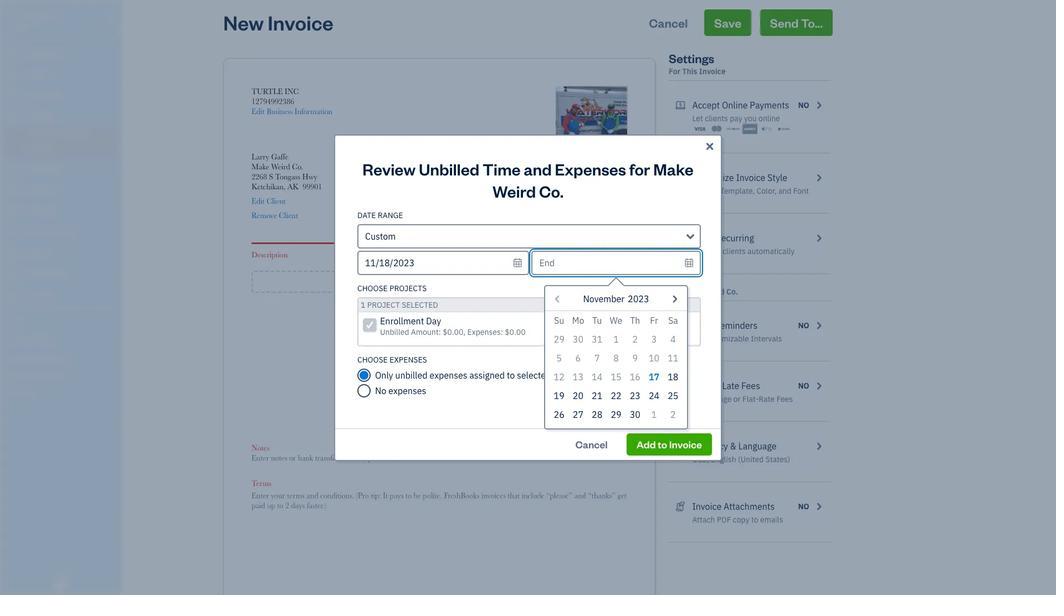 Task type: describe. For each thing, give the bounding box(es) containing it.
fr
[[650, 315, 658, 326]]

28
[[592, 409, 603, 420]]

latereminders image
[[676, 319, 686, 332]]

request
[[490, 408, 515, 417]]

add to invoice
[[637, 438, 702, 451]]

payments
[[750, 100, 789, 111]]

selected
[[517, 370, 551, 381]]

choose for choose expenses
[[357, 355, 388, 365]]

1 vertical spatial fees
[[777, 395, 793, 405]]

1 horizontal spatial rate
[[759, 395, 775, 405]]

0 vertical spatial line
[[595, 250, 609, 259]]

subtotal add a discount tax
[[498, 313, 547, 344]]

edit business information button
[[252, 106, 332, 116]]

2 0.00 from the top
[[614, 335, 627, 344]]

7 button
[[588, 349, 607, 368]]

your
[[705, 247, 721, 257]]

discover image
[[726, 124, 741, 135]]

timer image
[[7, 227, 21, 238]]

&
[[730, 441, 736, 452]]

1 vertical spatial date
[[492, 177, 507, 186]]

4 0.00 from the top
[[614, 367, 627, 376]]

and for expenses
[[524, 158, 552, 179]]

add a line button
[[252, 271, 627, 293]]

chart image
[[7, 269, 21, 280]]

review unbilled time and expenses for make weird co. dialog
[[0, 121, 1056, 475]]

client image
[[7, 69, 21, 80]]

3 0.00 from the top
[[614, 357, 627, 366]]

settings image
[[8, 389, 119, 398]]

2 for from the top
[[669, 287, 681, 297]]

reference
[[477, 189, 508, 198]]

onlinesales image
[[676, 99, 686, 112]]

add a line
[[421, 275, 474, 289]]

14
[[592, 372, 603, 383]]

turtle inc owner
[[9, 10, 58, 30]]

owner
[[9, 22, 29, 30]]

expense image
[[7, 185, 21, 196]]

1 vertical spatial 1 button
[[645, 405, 664, 424]]

24
[[649, 390, 660, 401]]

29 for the rightmost 29 button
[[611, 409, 622, 420]]

26
[[554, 409, 565, 420]]

9 button
[[626, 349, 645, 368]]

1 horizontal spatial 30 button
[[626, 405, 645, 424]]

review
[[363, 158, 416, 179]]

1 for bottommost 1 button
[[652, 409, 657, 420]]

add to invoice button
[[627, 434, 712, 456]]

make up latereminders icon
[[682, 287, 702, 297]]

chevronright image for customize invoice style
[[814, 171, 824, 185]]

language
[[739, 441, 777, 452]]

no for charge late fees
[[798, 381, 809, 391]]

cancel for add to invoice
[[575, 438, 608, 451]]

english
[[711, 455, 736, 465]]

custom
[[365, 231, 396, 242]]

refresh image
[[676, 232, 686, 245]]

chevronright image for no
[[814, 319, 824, 332]]

0 vertical spatial clients
[[705, 114, 728, 124]]

freshbooks image
[[52, 578, 70, 591]]

expenses
[[555, 158, 626, 179]]

19 button
[[550, 387, 569, 405]]

currencyandlanguage image
[[676, 440, 686, 453]]

due
[[477, 177, 490, 186]]

apple pay image
[[760, 124, 775, 135]]

18
[[668, 372, 679, 383]]

21 button
[[588, 387, 607, 405]]

make inside review unbilled time and expenses for make weird co.
[[653, 158, 694, 179]]

apps image
[[8, 318, 119, 327]]

edit inside turtle inc 12794992386 edit business information
[[252, 107, 265, 116]]

chevronright image for make recurring
[[814, 232, 824, 245]]

close image
[[704, 140, 716, 153]]

a inside subtotal add a discount tax
[[513, 323, 517, 332]]

4
[[671, 334, 676, 345]]

4 button
[[664, 330, 683, 349]]

to...
[[801, 15, 823, 30]]

17
[[649, 372, 660, 383]]

29 for topmost 29 button
[[554, 334, 565, 345]]

co. inside larry gaffe make weird co. 2268 s tongass hwy ketchikan, ak  99901 edit client remove client
[[292, 162, 303, 171]]

no for invoice attachments
[[798, 502, 809, 512]]

to inside choose expenses option group
[[507, 370, 515, 381]]

unbilled inside 1 project selected enrollment day unbilled amount: $0.00, expenses: $0.00
[[380, 327, 409, 337]]

15 button
[[607, 368, 626, 387]]

1 vertical spatial clients
[[723, 247, 746, 257]]

make inside larry gaffe make weird co. 2268 s tongass hwy ketchikan, ak  99901 edit client remove client
[[252, 162, 269, 171]]

usd, english (united states)
[[692, 455, 790, 465]]

items and services image
[[8, 354, 119, 362]]

1 vertical spatial client
[[279, 211, 298, 220]]

10
[[649, 353, 660, 364]]

late
[[722, 381, 739, 392]]

cancel button for add to invoice
[[565, 434, 618, 456]]

currency & language
[[692, 441, 777, 452]]

due date
[[477, 177, 507, 186]]

inc for turtle inc owner
[[43, 10, 58, 21]]

2 for the topmost 2 button
[[633, 334, 638, 345]]

99901
[[303, 182, 322, 191]]

request a deposit button
[[490, 408, 547, 418]]

turtle for turtle inc 12794992386 edit business information
[[252, 87, 283, 96]]

1 vertical spatial 30
[[630, 409, 641, 420]]

inc for turtle inc 12794992386 edit business information
[[285, 87, 299, 96]]

1 vertical spatial expenses
[[388, 385, 426, 397]]

invoice inside 'add to invoice' button
[[669, 438, 702, 451]]

0.00 0.00
[[614, 357, 627, 376]]

range
[[378, 210, 403, 220]]

1 horizontal spatial total
[[611, 250, 627, 259]]

send reminders
[[692, 320, 758, 331]]

co. inside review unbilled time and expenses for make weird co.
[[539, 180, 564, 201]]

$0.00,
[[443, 327, 466, 337]]

End date in MM/DD/YYYY format text field
[[532, 251, 701, 275]]

turtle inc 12794992386 edit business information
[[252, 87, 332, 116]]

intervals
[[751, 334, 782, 344]]

2 vertical spatial to
[[751, 515, 758, 525]]

1 vertical spatial $0.00
[[610, 398, 627, 407]]

recurring
[[716, 233, 754, 244]]

reminders
[[715, 320, 758, 331]]

online
[[722, 100, 748, 111]]

latefees image
[[676, 380, 686, 393]]

remove
[[252, 211, 277, 220]]

th
[[630, 315, 640, 326]]

usd ) request a deposit
[[490, 398, 547, 417]]

chevronright image for fees
[[814, 380, 824, 393]]

no
[[375, 385, 386, 397]]

let
[[692, 114, 703, 124]]

at
[[692, 334, 700, 344]]

notes
[[252, 444, 270, 453]]

Notes text field
[[252, 453, 627, 463]]

project
[[367, 300, 400, 310]]

26 button
[[550, 405, 569, 424]]

2 vertical spatial co.
[[727, 287, 738, 297]]

estimate image
[[7, 90, 21, 101]]

1 0.00 from the top
[[614, 313, 627, 322]]

and for font
[[779, 186, 792, 196]]

save button
[[704, 9, 752, 36]]

22 button
[[607, 387, 626, 405]]

usd
[[529, 398, 545, 407]]

new
[[223, 9, 264, 35]]

date
[[357, 210, 376, 220]]

settings
[[669, 50, 714, 66]]

23
[[630, 390, 641, 401]]

28 button
[[588, 405, 607, 424]]

team members image
[[8, 336, 119, 345]]

date range
[[357, 210, 403, 220]]

2 vertical spatial weird
[[703, 287, 725, 297]]

dashboard image
[[7, 48, 21, 59]]

this
[[682, 66, 697, 76]]

amount:
[[411, 327, 441, 337]]

0 horizontal spatial 30
[[573, 334, 584, 345]]

online
[[759, 114, 780, 124]]

for make weird co.
[[669, 287, 738, 297]]

expenses
[[390, 355, 427, 365]]

amount
[[505, 369, 531, 378]]

discount
[[519, 323, 547, 332]]

total inside total amount paid
[[531, 357, 547, 366]]

27 button
[[569, 405, 588, 424]]

edit client button
[[252, 196, 286, 206]]

cancel button for save
[[639, 9, 698, 36]]

Terms text field
[[252, 491, 627, 511]]

report image
[[7, 290, 21, 301]]

a inside usd ) request a deposit
[[517, 408, 521, 417]]

chevronright image for currency & language
[[814, 440, 824, 453]]



Task type: vqa. For each thing, say whether or not it's contained in the screenshot.
Pm
no



Task type: locate. For each thing, give the bounding box(es) containing it.
2 button down 25 on the right of the page
[[664, 405, 683, 424]]

attach
[[692, 515, 715, 525]]

0 horizontal spatial 29 button
[[550, 330, 569, 349]]

1 button
[[607, 330, 626, 349], [645, 405, 664, 424]]

2 chevronright image from the top
[[814, 232, 824, 245]]

for inside settings for this invoice
[[669, 66, 681, 76]]

1 vertical spatial cancel
[[575, 438, 608, 451]]

$0.00 inside 1 project selected enrollment day unbilled amount: $0.00, expenses: $0.00
[[505, 327, 526, 337]]

Start date in MM/DD/YYYY format text field
[[357, 251, 529, 275]]

0 vertical spatial a
[[444, 275, 450, 289]]

s
[[269, 172, 273, 181]]

fees
[[741, 381, 760, 392], [777, 395, 793, 405]]

0 vertical spatial total
[[611, 250, 627, 259]]

31 button
[[588, 330, 607, 349]]

cancel button
[[639, 9, 698, 36], [565, 434, 618, 456]]

1 project selected enrollment day unbilled amount: $0.00, expenses: $0.00
[[361, 300, 526, 337]]

16
[[630, 372, 641, 383]]

0 vertical spatial 29 button
[[550, 330, 569, 349]]

add for add to invoice
[[637, 438, 656, 451]]

make right for
[[653, 158, 694, 179]]

hwy
[[302, 172, 317, 181]]

clients down the accept
[[705, 114, 728, 124]]

money image
[[7, 248, 21, 259]]

choose projects
[[357, 283, 427, 293]]

0 horizontal spatial a
[[444, 275, 450, 289]]

1 horizontal spatial co.
[[539, 180, 564, 201]]

0 vertical spatial rate
[[502, 250, 516, 259]]

1 vertical spatial send
[[692, 320, 713, 331]]

save
[[714, 15, 742, 30]]

0 vertical spatial chevronright image
[[814, 99, 824, 112]]

2 choose from the top
[[357, 355, 388, 365]]

customize invoice style
[[692, 172, 787, 183]]

line up 1 project selected enrollment day unbilled amount: $0.00, expenses: $0.00
[[452, 275, 474, 289]]

no for accept online payments
[[798, 100, 809, 110]]

1 vertical spatial turtle
[[252, 87, 283, 96]]

2 no from the top
[[798, 321, 809, 331]]

1 horizontal spatial cancel button
[[639, 9, 698, 36]]

weird down the issue
[[493, 180, 536, 201]]

choose up project in the bottom of the page
[[357, 283, 388, 293]]

turtle for turtle inc owner
[[9, 10, 41, 21]]

29 button down 22
[[607, 405, 626, 424]]

1 horizontal spatial cancel
[[649, 15, 688, 30]]

2 chevronright image from the top
[[814, 380, 824, 393]]

weird inside review unbilled time and expenses for make weird co.
[[493, 180, 536, 201]]

2 vertical spatial chevronright image
[[814, 500, 824, 514]]

0.00 left 'th'
[[614, 313, 627, 322]]

20
[[573, 390, 584, 401]]

2 horizontal spatial to
[[751, 515, 758, 525]]

visa image
[[692, 124, 707, 135]]

3 chevronright image from the top
[[814, 500, 824, 514]]

bill
[[692, 247, 704, 257]]

send to... button
[[760, 9, 833, 36]]

for left this
[[669, 66, 681, 76]]

choose expenses
[[357, 355, 427, 365]]

1 button down 24
[[645, 405, 664, 424]]

1 horizontal spatial 1 button
[[645, 405, 664, 424]]

0 vertical spatial date
[[477, 165, 492, 173]]

1 for the left 1 button
[[614, 334, 619, 345]]

29 button right tax
[[550, 330, 569, 349]]

total up paid
[[531, 357, 547, 366]]

1 horizontal spatial add
[[498, 323, 511, 332]]

turtle up owner
[[9, 10, 41, 21]]

1 horizontal spatial 2 button
[[664, 405, 683, 424]]

weird inside larry gaffe make weird co. 2268 s tongass hwy ketchikan, ak  99901 edit client remove client
[[271, 162, 290, 171]]

1 vertical spatial edit
[[252, 197, 265, 206]]

mastercard image
[[709, 124, 724, 135]]

for up sa
[[669, 287, 681, 297]]

21
[[592, 390, 603, 401]]

0 vertical spatial client
[[267, 197, 286, 206]]

cancel up settings
[[649, 15, 688, 30]]

send to...
[[770, 15, 823, 30]]

1 chevronright image from the top
[[814, 171, 824, 185]]

expenses down unbilled
[[388, 385, 426, 397]]

1 no from the top
[[798, 100, 809, 110]]

0 vertical spatial cancel
[[649, 15, 688, 30]]

1 vertical spatial and
[[779, 186, 792, 196]]

gaffe
[[271, 152, 289, 161]]

remove client button
[[252, 211, 298, 221]]

30 button up 6
[[569, 330, 588, 349]]

plus image
[[405, 277, 418, 288]]

12 button
[[550, 368, 569, 387]]

subtotal
[[521, 313, 547, 322]]

weird up send reminders
[[703, 287, 725, 297]]

a inside button
[[444, 275, 450, 289]]

1 horizontal spatial 30
[[630, 409, 641, 420]]

1 vertical spatial 2 button
[[664, 405, 683, 424]]

turtle inside turtle inc 12794992386 edit business information
[[252, 87, 283, 96]]

7
[[595, 353, 600, 364]]

1 horizontal spatial and
[[779, 186, 792, 196]]

line total
[[595, 250, 627, 259]]

0 horizontal spatial 2 button
[[626, 330, 645, 349]]

november 2023
[[583, 293, 649, 305]]

0 horizontal spatial total
[[531, 357, 547, 366]]

2 vertical spatial add
[[637, 438, 656, 451]]

make down larry
[[252, 162, 269, 171]]

1 vertical spatial weird
[[493, 180, 536, 201]]

0 horizontal spatial 30 button
[[569, 330, 588, 349]]

issue
[[503, 165, 518, 173]]

30 down 23
[[630, 409, 641, 420]]

choose up only
[[357, 355, 388, 365]]

total up november 2023
[[611, 250, 627, 259]]

states)
[[766, 455, 790, 465]]

rate down custom field
[[502, 250, 516, 259]]

add for add a line
[[421, 275, 441, 289]]

0 vertical spatial to
[[507, 370, 515, 381]]

1 vertical spatial 1
[[614, 334, 619, 345]]

1 vertical spatial 30 button
[[626, 405, 645, 424]]

1 horizontal spatial weird
[[493, 180, 536, 201]]

2 horizontal spatial 1
[[652, 409, 657, 420]]

0.00 up "8" "button"
[[614, 335, 627, 344]]

payment image
[[7, 163, 21, 175]]

1 horizontal spatial 1
[[614, 334, 619, 345]]

27
[[573, 409, 584, 420]]

edit down 12794992386 on the left of the page
[[252, 107, 265, 116]]

1 edit from the top
[[252, 107, 265, 116]]

2 button down 'th'
[[626, 330, 645, 349]]

2 edit from the top
[[252, 197, 265, 206]]

clients
[[705, 114, 728, 124], [723, 247, 746, 257]]

invoice image
[[7, 111, 21, 122]]

cancel down 28
[[575, 438, 608, 451]]

8 button
[[607, 349, 626, 368]]

edit up remove
[[252, 197, 265, 206]]

0 horizontal spatial cancel button
[[565, 434, 618, 456]]

to left selected
[[507, 370, 515, 381]]

no for send reminders
[[798, 321, 809, 331]]

choose for choose projects
[[357, 283, 388, 293]]

DATE RANGE field
[[357, 224, 701, 249]]

23 button
[[626, 387, 645, 405]]

pdf
[[717, 515, 731, 525]]

turtle
[[9, 10, 41, 21], [252, 87, 283, 96]]

a left deposit on the bottom of the page
[[517, 408, 521, 417]]

0 vertical spatial cancel button
[[639, 9, 698, 36]]

30 down mo
[[573, 334, 584, 345]]

invoice inside settings for this invoice
[[699, 66, 726, 76]]

0 vertical spatial expenses
[[430, 370, 467, 381]]

new invoice
[[223, 9, 334, 35]]

day
[[426, 316, 441, 327]]

0 horizontal spatial $0.00
[[505, 327, 526, 337]]

description
[[252, 250, 288, 259]]

0 horizontal spatial and
[[524, 158, 552, 179]]

20 button
[[569, 387, 588, 405]]

unbilled down enrollment
[[380, 327, 409, 337]]

chevronright image
[[814, 99, 824, 112], [814, 380, 824, 393], [814, 500, 824, 514]]

0 horizontal spatial add
[[421, 275, 441, 289]]

31
[[592, 334, 603, 345]]

send up the 'at'
[[692, 320, 713, 331]]

client right remove
[[279, 211, 298, 220]]

0 vertical spatial weird
[[271, 162, 290, 171]]

at customizable intervals
[[692, 334, 782, 344]]

3 chevronright image from the top
[[814, 319, 824, 332]]

turtle inside turtle inc owner
[[9, 10, 41, 21]]

1 vertical spatial choose
[[357, 355, 388, 365]]

co. down expenses
[[539, 180, 564, 201]]

1 vertical spatial line
[[452, 275, 474, 289]]

2
[[633, 334, 638, 345], [671, 409, 676, 420]]

1 vertical spatial 2
[[671, 409, 676, 420]]

send left to...
[[770, 15, 799, 30]]

29 down 22
[[611, 409, 622, 420]]

1 horizontal spatial $0.00
[[610, 398, 627, 407]]

add right plus 'image'
[[421, 275, 441, 289]]

13 button
[[569, 368, 588, 387]]

bank connections image
[[8, 371, 119, 380]]

send inside button
[[770, 15, 799, 30]]

0 vertical spatial 29
[[554, 334, 565, 345]]

style
[[768, 172, 787, 183]]

1 horizontal spatial send
[[770, 15, 799, 30]]

0 horizontal spatial co.
[[292, 162, 303, 171]]

1 horizontal spatial turtle
[[252, 87, 283, 96]]

make up bill
[[692, 233, 714, 244]]

grid
[[550, 311, 683, 424]]

date down date of issue
[[492, 177, 507, 186]]

0 horizontal spatial cancel
[[575, 438, 608, 451]]

1 vertical spatial inc
[[285, 87, 299, 96]]

color,
[[757, 186, 777, 196]]

0 vertical spatial 2
[[633, 334, 638, 345]]

font
[[793, 186, 809, 196]]

1 horizontal spatial unbilled
[[419, 158, 479, 179]]

cancel
[[649, 15, 688, 30], [575, 438, 608, 451]]

0 vertical spatial fees
[[741, 381, 760, 392]]

fees right flat-
[[777, 395, 793, 405]]

cancel for save
[[649, 15, 688, 30]]

unbilled
[[419, 158, 479, 179], [380, 327, 409, 337]]

1 horizontal spatial expenses
[[430, 370, 467, 381]]

send for send to...
[[770, 15, 799, 30]]

29 right tax
[[554, 334, 565, 345]]

charge late fees
[[692, 381, 760, 392]]

american express image
[[743, 124, 758, 135]]

1 horizontal spatial 29
[[611, 409, 622, 420]]

cancel button down 28
[[565, 434, 618, 456]]

$0.00 down subtotal
[[505, 327, 526, 337]]

client up remove client button
[[267, 197, 286, 206]]

1 left project in the bottom of the page
[[361, 300, 365, 310]]

expenses
[[430, 370, 467, 381], [388, 385, 426, 397]]

sa
[[668, 315, 678, 326]]

6
[[576, 353, 581, 364]]

accept
[[692, 100, 720, 111]]

13
[[573, 372, 584, 383]]

1 vertical spatial unbilled
[[380, 327, 409, 337]]

2 down 25 on the right of the page
[[671, 409, 676, 420]]

clients down recurring
[[723, 247, 746, 257]]

1 button down we
[[607, 330, 626, 349]]

18 button
[[664, 368, 683, 387]]

weird down gaffe
[[271, 162, 290, 171]]

0 horizontal spatial fees
[[741, 381, 760, 392]]

2 horizontal spatial add
[[637, 438, 656, 451]]

2023
[[628, 293, 649, 305]]

add
[[421, 275, 441, 289], [498, 323, 511, 332], [637, 438, 656, 451]]

11
[[668, 353, 679, 364]]

1 choose from the top
[[357, 283, 388, 293]]

1 chevronright image from the top
[[814, 99, 824, 112]]

and down style in the right of the page
[[779, 186, 792, 196]]

send for send reminders
[[692, 320, 713, 331]]

0 horizontal spatial 1 button
[[607, 330, 626, 349]]

0 vertical spatial unbilled
[[419, 158, 479, 179]]

3 no from the top
[[798, 381, 809, 391]]

0 horizontal spatial 2
[[633, 334, 638, 345]]

choose inside choose expenses option group
[[357, 355, 388, 365]]

24 button
[[645, 387, 664, 405]]

add left currencyandlanguage image
[[637, 438, 656, 451]]

turtle up 12794992386 on the left of the page
[[252, 87, 283, 96]]

14 button
[[588, 368, 607, 387]]

automatically
[[748, 247, 795, 257]]

cancel button up settings
[[639, 9, 698, 36]]

ketchikan,
[[252, 182, 286, 191]]

to left currencyandlanguage image
[[658, 438, 667, 451]]

grid containing su
[[550, 311, 683, 424]]

review unbilled time and expenses for make weird co.
[[363, 158, 694, 201]]

0 horizontal spatial send
[[692, 320, 713, 331]]

2 for bottom 2 button
[[671, 409, 676, 420]]

0 horizontal spatial unbilled
[[380, 327, 409, 337]]

co. up reminders
[[727, 287, 738, 297]]

fees up flat-
[[741, 381, 760, 392]]

0 vertical spatial 2 button
[[626, 330, 645, 349]]

1 horizontal spatial to
[[658, 438, 667, 451]]

25 button
[[664, 387, 683, 405]]

0 horizontal spatial turtle
[[9, 10, 41, 21]]

chevronright image for payments
[[814, 99, 824, 112]]

1 vertical spatial cancel button
[[565, 434, 618, 456]]

0 vertical spatial 1 button
[[607, 330, 626, 349]]

invoices image
[[676, 500, 686, 514]]

change
[[692, 186, 718, 196]]

2 horizontal spatial a
[[517, 408, 521, 417]]

add inside subtotal add a discount tax
[[498, 323, 511, 332]]

project image
[[7, 206, 21, 217]]

1 horizontal spatial inc
[[285, 87, 299, 96]]

and inside review unbilled time and expenses for make weird co.
[[524, 158, 552, 179]]

1 horizontal spatial 29 button
[[607, 405, 626, 424]]

1 for from the top
[[669, 66, 681, 76]]

main element
[[0, 0, 150, 596]]

30 button down 23
[[626, 405, 645, 424]]

inc inside turtle inc 12794992386 edit business information
[[285, 87, 299, 96]]

Reference Number text field
[[546, 189, 627, 198]]

a right plus 'image'
[[444, 275, 450, 289]]

date up due
[[477, 165, 492, 173]]

1 vertical spatial chevronright image
[[814, 380, 824, 393]]

to inside button
[[658, 438, 667, 451]]

1 inside 1 project selected enrollment day unbilled amount: $0.00, expenses: $0.00
[[361, 300, 365, 310]]

unbilled inside review unbilled time and expenses for make weird co.
[[419, 158, 479, 179]]

3
[[652, 334, 657, 345]]

line right qty
[[595, 250, 609, 259]]

$0.00 left 23
[[610, 398, 627, 407]]

0.00 down 8
[[614, 367, 627, 376]]

1 down 24
[[652, 409, 657, 420]]

0 horizontal spatial inc
[[43, 10, 58, 21]]

to right the copy
[[751, 515, 758, 525]]

edit inside larry gaffe make weird co. 2268 s tongass hwy ketchikan, ak  99901 edit client remove client
[[252, 197, 265, 206]]

0 horizontal spatial 29
[[554, 334, 565, 345]]

inc inside turtle inc owner
[[43, 10, 58, 21]]

cancel inside review unbilled time and expenses for make weird co. dialog
[[575, 438, 608, 451]]

1 vertical spatial co.
[[539, 180, 564, 201]]

chevronright image
[[814, 171, 824, 185], [814, 232, 824, 245], [814, 319, 824, 332], [814, 440, 824, 453]]

expenses right unbilled
[[430, 370, 467, 381]]

unbilled left the of
[[419, 158, 479, 179]]

4 no from the top
[[798, 502, 809, 512]]

0 vertical spatial 30
[[573, 334, 584, 345]]

rate right or
[[759, 395, 775, 405]]

0 vertical spatial edit
[[252, 107, 265, 116]]

2 horizontal spatial co.
[[727, 287, 738, 297]]

larry
[[252, 152, 269, 161]]

to
[[507, 370, 515, 381], [658, 438, 667, 451], [751, 515, 758, 525]]

template,
[[720, 186, 755, 196]]

co. up tongass
[[292, 162, 303, 171]]

paintbrush image
[[676, 171, 686, 185]]

bank image
[[776, 124, 791, 135]]

0.00 left 9
[[614, 357, 627, 366]]

add left the discount
[[498, 323, 511, 332]]

5
[[557, 353, 562, 364]]

choose expenses option group
[[357, 355, 701, 398]]

Issue date in MM/DD/YYYY format text field
[[555, 165, 636, 173]]

line inside add a line button
[[452, 275, 474, 289]]

1 up 8
[[614, 334, 619, 345]]

1 horizontal spatial line
[[595, 250, 609, 259]]

5 button
[[550, 349, 569, 368]]

enrollment
[[380, 316, 424, 327]]

1 vertical spatial rate
[[759, 395, 775, 405]]

2 up 9
[[633, 334, 638, 345]]

1 vertical spatial total
[[531, 357, 547, 366]]

accept online payments
[[692, 100, 789, 111]]

)
[[545, 398, 547, 407]]

0 vertical spatial turtle
[[9, 10, 41, 21]]

0 horizontal spatial rate
[[502, 250, 516, 259]]

0 horizontal spatial line
[[452, 275, 474, 289]]

add inside review unbilled time and expenses for make weird co. dialog
[[637, 438, 656, 451]]

for
[[669, 66, 681, 76], [669, 287, 681, 297]]

4 chevronright image from the top
[[814, 440, 824, 453]]

a left the discount
[[513, 323, 517, 332]]

and right the issue
[[524, 158, 552, 179]]

qty
[[560, 250, 572, 259]]

su
[[554, 315, 564, 326]]



